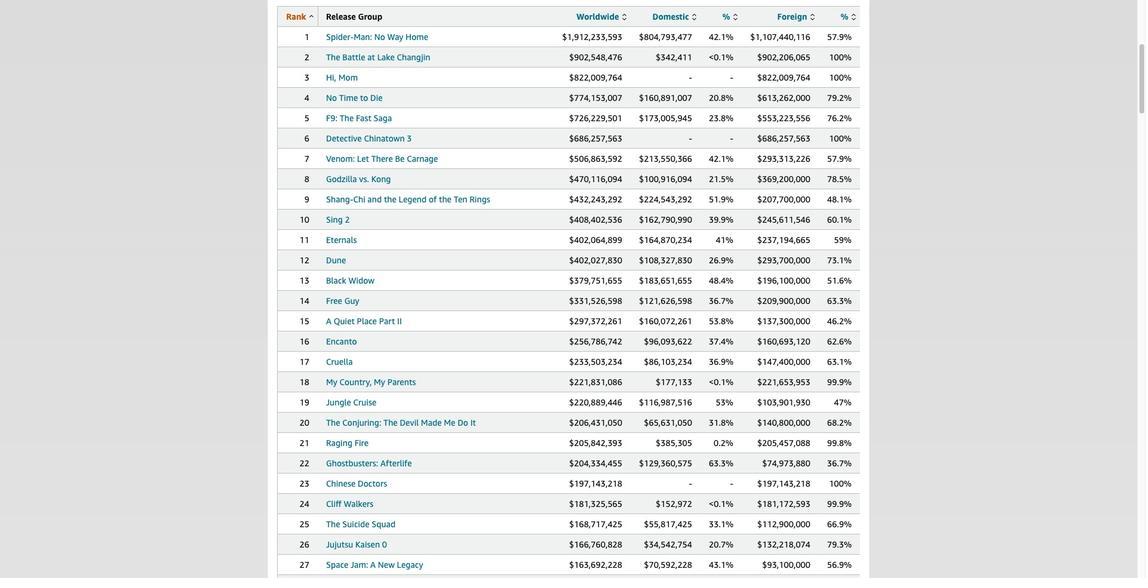 Task type: describe. For each thing, give the bounding box(es) containing it.
free guy
[[326, 296, 359, 306]]

$160,693,120
[[757, 336, 810, 346]]

1 horizontal spatial 36.7%
[[827, 458, 852, 468]]

fast
[[356, 113, 371, 123]]

2 $197,143,218 from the left
[[757, 478, 810, 489]]

no time to die link
[[326, 93, 383, 103]]

shang-chi and the legend of the ten rings
[[326, 194, 490, 204]]

domestic link
[[652, 11, 696, 22]]

9
[[304, 194, 309, 204]]

$137,300,000
[[757, 316, 810, 326]]

$163,692,228
[[569, 560, 622, 570]]

51.6%
[[827, 275, 852, 285]]

hi, mom link
[[326, 72, 358, 82]]

42.1% for $804,793,477
[[709, 32, 734, 42]]

66.9%
[[827, 519, 852, 529]]

$207,700,000
[[757, 194, 810, 204]]

100% for $902,206,065
[[829, 52, 852, 62]]

1 my from the left
[[326, 377, 337, 387]]

$103,901,930
[[757, 397, 810, 407]]

53.8%
[[709, 316, 734, 326]]

carnage
[[407, 153, 438, 164]]

% for 2nd the % "link" from the right
[[722, 11, 730, 22]]

- up 20.8%
[[730, 72, 733, 82]]

widow
[[348, 275, 375, 285]]

76.2%
[[827, 113, 852, 123]]

0 vertical spatial no
[[374, 32, 385, 42]]

% for 1st the % "link" from the right
[[841, 11, 848, 22]]

black widow link
[[326, 275, 375, 285]]

hi, mom
[[326, 72, 358, 82]]

devil
[[400, 417, 419, 428]]

15
[[300, 316, 309, 326]]

let
[[357, 153, 369, 164]]

99.9% for $181,172,593
[[827, 499, 852, 509]]

me
[[444, 417, 455, 428]]

detective
[[326, 133, 362, 143]]

48.4%
[[709, 275, 734, 285]]

$168,717,425
[[569, 519, 622, 529]]

country,
[[340, 377, 372, 387]]

100% for $822,009,764
[[829, 72, 852, 82]]

godzilla vs. kong
[[326, 174, 391, 184]]

it
[[470, 417, 476, 428]]

legacy
[[397, 560, 423, 570]]

to
[[360, 93, 368, 103]]

60.1%
[[827, 214, 852, 225]]

2 my from the left
[[374, 377, 385, 387]]

23
[[300, 478, 309, 489]]

$206,431,050
[[569, 417, 622, 428]]

spider-man: no way home link
[[326, 32, 428, 42]]

<0.1% for $152,972
[[709, 499, 734, 509]]

my country, my parents
[[326, 377, 416, 387]]

the battle at lake changjin link
[[326, 52, 430, 62]]

detective chinatown 3 link
[[326, 133, 412, 143]]

lake
[[377, 52, 395, 62]]

$506,863,592
[[569, 153, 622, 164]]

dune
[[326, 255, 346, 265]]

99.9% for $221,653,953
[[827, 377, 852, 387]]

0 horizontal spatial 36.7%
[[709, 296, 734, 306]]

$432,243,292
[[569, 194, 622, 204]]

raging fire
[[326, 438, 369, 448]]

$108,327,830
[[639, 255, 692, 265]]

the for conjuring:
[[326, 417, 340, 428]]

1 the from the left
[[384, 194, 397, 204]]

chinatown
[[364, 133, 405, 143]]

99.8%
[[827, 438, 852, 448]]

26
[[300, 539, 309, 549]]

2 % link from the left
[[841, 11, 856, 22]]

25
[[300, 519, 309, 529]]

kaisen
[[355, 539, 380, 549]]

8
[[304, 174, 309, 184]]

- down "23.8%"
[[730, 133, 733, 143]]

$74,973,880
[[762, 458, 810, 468]]

venom: let there be carnage link
[[326, 153, 438, 164]]

$245,611,546
[[757, 214, 810, 225]]

hi,
[[326, 72, 336, 82]]

23.8%
[[709, 113, 734, 123]]

13
[[300, 275, 309, 285]]

new
[[378, 560, 395, 570]]

worldwide
[[576, 11, 619, 22]]

7
[[304, 153, 309, 164]]

1 % link from the left
[[722, 11, 738, 22]]

1 $822,009,764 from the left
[[569, 72, 622, 82]]

- down $342,411
[[689, 72, 692, 82]]

1 vertical spatial a
[[370, 560, 376, 570]]

47%
[[834, 397, 852, 407]]

space jam: a new legacy link
[[326, 560, 423, 570]]

doctors
[[358, 478, 387, 489]]

20
[[300, 417, 309, 428]]

$297,372,261
[[569, 316, 622, 326]]

$209,900,000
[[757, 296, 810, 306]]

cliff walkers link
[[326, 499, 373, 509]]

home
[[406, 32, 428, 42]]

$293,700,000
[[757, 255, 810, 265]]

$205,457,088
[[757, 438, 810, 448]]

encanto link
[[326, 336, 357, 346]]

way
[[387, 32, 403, 42]]

31.8%
[[709, 417, 734, 428]]

godzilla vs. kong link
[[326, 174, 391, 184]]

no time to die
[[326, 93, 383, 103]]

$116,987,516
[[639, 397, 692, 407]]

57.9% for $293,313,226
[[827, 153, 852, 164]]

42.1% for $213,550,366
[[709, 153, 734, 164]]

changjin
[[397, 52, 430, 62]]

68.2%
[[827, 417, 852, 428]]

$1,107,440,116
[[750, 32, 810, 42]]

$196,100,000
[[757, 275, 810, 285]]

jungle cruise
[[326, 397, 377, 407]]

shang-
[[326, 194, 353, 204]]

1 $197,143,218 from the left
[[569, 478, 622, 489]]

0 vertical spatial 3
[[304, 72, 309, 82]]

51.9%
[[709, 194, 734, 204]]

$160,072,261
[[639, 316, 692, 326]]

$177,133
[[656, 377, 692, 387]]



Task type: locate. For each thing, give the bounding box(es) containing it.
20.7%
[[709, 539, 734, 549]]

1 vertical spatial 2
[[345, 214, 350, 225]]

0 horizontal spatial my
[[326, 377, 337, 387]]

2 % from the left
[[841, 11, 848, 22]]

<0.1% down 36.9%
[[709, 377, 734, 387]]

a left quiet
[[326, 316, 331, 326]]

3 100% from the top
[[829, 133, 852, 143]]

12
[[300, 255, 309, 265]]

$686,257,563 down $726,229,501
[[569, 133, 622, 143]]

the right f9:
[[340, 113, 354, 123]]

1 vertical spatial 36.7%
[[827, 458, 852, 468]]

- up the $152,972
[[689, 478, 692, 489]]

made
[[421, 417, 442, 428]]

$34,542,754
[[644, 539, 692, 549]]

0 vertical spatial 63.3%
[[827, 296, 852, 306]]

1 42.1% from the top
[[709, 32, 734, 42]]

my
[[326, 377, 337, 387], [374, 377, 385, 387]]

$147,400,000
[[757, 357, 810, 367]]

2
[[304, 52, 309, 62], [345, 214, 350, 225]]

42.1% right $804,793,477
[[709, 32, 734, 42]]

cliff walkers
[[326, 499, 373, 509]]

1 vertical spatial 57.9%
[[827, 153, 852, 164]]

1 horizontal spatial 63.3%
[[827, 296, 852, 306]]

1
[[304, 32, 309, 42]]

the for battle
[[326, 52, 340, 62]]

0 horizontal spatial 2
[[304, 52, 309, 62]]

2 vertical spatial <0.1%
[[709, 499, 734, 509]]

cruella link
[[326, 357, 353, 367]]

$70,592,228
[[644, 560, 692, 570]]

1 horizontal spatial %
[[841, 11, 848, 22]]

1 horizontal spatial $822,009,764
[[757, 72, 810, 82]]

$233,503,234
[[569, 357, 622, 367]]

$686,257,563
[[569, 133, 622, 143], [757, 133, 810, 143]]

21
[[300, 438, 309, 448]]

the left devil
[[384, 417, 398, 428]]

0 horizontal spatial 3
[[304, 72, 309, 82]]

ghostbusters: afterlife
[[326, 458, 412, 468]]

battle
[[342, 52, 365, 62]]

parents
[[387, 377, 416, 387]]

$197,143,218 down $204,334,455
[[569, 478, 622, 489]]

$822,009,764 down $902,548,476
[[569, 72, 622, 82]]

$204,334,455
[[569, 458, 622, 468]]

$140,800,000
[[757, 417, 810, 428]]

my left parents
[[374, 377, 385, 387]]

$822,009,764 up $613,262,000
[[757, 72, 810, 82]]

conjuring:
[[342, 417, 381, 428]]

eternals link
[[326, 235, 357, 245]]

0 vertical spatial a
[[326, 316, 331, 326]]

0 horizontal spatial 63.3%
[[709, 458, 734, 468]]

0 horizontal spatial $197,143,218
[[569, 478, 622, 489]]

spider-
[[326, 32, 354, 42]]

4 100% from the top
[[829, 478, 852, 489]]

1 horizontal spatial % link
[[841, 11, 856, 22]]

$369,200,000
[[757, 174, 810, 184]]

3 up the carnage
[[407, 133, 412, 143]]

14
[[300, 296, 309, 306]]

jujutsu kaisen 0 link
[[326, 539, 387, 549]]

black widow
[[326, 275, 375, 285]]

2 42.1% from the top
[[709, 153, 734, 164]]

1 horizontal spatial no
[[374, 32, 385, 42]]

2 <0.1% from the top
[[709, 377, 734, 387]]

- down 0.2%
[[730, 478, 733, 489]]

37.4%
[[709, 336, 734, 346]]

$129,360,575
[[639, 458, 692, 468]]

% link right domestic link
[[722, 11, 738, 22]]

0 vertical spatial 36.7%
[[709, 296, 734, 306]]

f9: the fast saga link
[[326, 113, 392, 123]]

0 vertical spatial 42.1%
[[709, 32, 734, 42]]

<0.1% for $177,133
[[709, 377, 734, 387]]

guy
[[344, 296, 359, 306]]

$402,027,830
[[569, 255, 622, 265]]

0 vertical spatial 57.9%
[[827, 32, 852, 42]]

time
[[339, 93, 358, 103]]

0 vertical spatial <0.1%
[[709, 52, 734, 62]]

36.7% down 99.8%
[[827, 458, 852, 468]]

sing 2 link
[[326, 214, 350, 225]]

1 100% from the top
[[829, 52, 852, 62]]

no left time
[[326, 93, 337, 103]]

2 100% from the top
[[829, 72, 852, 82]]

$213,550,366
[[639, 153, 692, 164]]

99.9% down 63.1%
[[827, 377, 852, 387]]

2 $822,009,764 from the left
[[757, 72, 810, 82]]

no left way
[[374, 32, 385, 42]]

ghostbusters: afterlife link
[[326, 458, 412, 468]]

$183,651,655
[[639, 275, 692, 285]]

1 vertical spatial no
[[326, 93, 337, 103]]

<0.1% up 33.1% on the right bottom of page
[[709, 499, 734, 509]]

36.9%
[[709, 357, 734, 367]]

0 horizontal spatial the
[[384, 194, 397, 204]]

78.5%
[[827, 174, 852, 184]]

<0.1% for $342,411
[[709, 52, 734, 62]]

33.1%
[[709, 519, 734, 529]]

1 vertical spatial <0.1%
[[709, 377, 734, 387]]

1 horizontal spatial the
[[439, 194, 452, 204]]

$93,100,000
[[762, 560, 810, 570]]

1 horizontal spatial a
[[370, 560, 376, 570]]

1 horizontal spatial $197,143,218
[[757, 478, 810, 489]]

jujutsu
[[326, 539, 353, 549]]

57.9% right $1,107,440,116
[[827, 32, 852, 42]]

$613,262,000
[[757, 93, 810, 103]]

0 horizontal spatial %
[[722, 11, 730, 22]]

the up hi,
[[326, 52, 340, 62]]

chi
[[353, 194, 365, 204]]

48.1%
[[827, 194, 852, 204]]

1 vertical spatial 63.3%
[[709, 458, 734, 468]]

my up the jungle
[[326, 377, 337, 387]]

2 right "sing"
[[345, 214, 350, 225]]

$152,972
[[656, 499, 692, 509]]

42.1% up 21.5%
[[709, 153, 734, 164]]

% link right foreign link
[[841, 11, 856, 22]]

saga
[[374, 113, 392, 123]]

$55,817,425
[[644, 519, 692, 529]]

sing 2
[[326, 214, 350, 225]]

41%
[[716, 235, 733, 245]]

part
[[379, 316, 395, 326]]

$553,223,556
[[757, 113, 810, 123]]

0 horizontal spatial a
[[326, 316, 331, 326]]

% right foreign link
[[841, 11, 848, 22]]

42.1%
[[709, 32, 734, 42], [709, 153, 734, 164]]

0 vertical spatial 99.9%
[[827, 377, 852, 387]]

1 horizontal spatial 2
[[345, 214, 350, 225]]

$385,305
[[656, 438, 692, 448]]

1 % from the left
[[722, 11, 730, 22]]

shang-chi and the legend of the ten rings link
[[326, 194, 490, 204]]

$205,842,393
[[569, 438, 622, 448]]

the right of
[[439, 194, 452, 204]]

- up $213,550,366
[[689, 133, 692, 143]]

2 down 1
[[304, 52, 309, 62]]

cliff
[[326, 499, 342, 509]]

$221,653,953
[[757, 377, 810, 387]]

$331,526,598
[[569, 296, 622, 306]]

jungle
[[326, 397, 351, 407]]

73.1%
[[827, 255, 852, 265]]

99.9% up 66.9%
[[827, 499, 852, 509]]

2 $686,257,563 from the left
[[757, 133, 810, 143]]

% right domestic link
[[722, 11, 730, 22]]

99.9%
[[827, 377, 852, 387], [827, 499, 852, 509]]

1 vertical spatial 99.9%
[[827, 499, 852, 509]]

at
[[367, 52, 375, 62]]

raging fire link
[[326, 438, 369, 448]]

$822,009,764
[[569, 72, 622, 82], [757, 72, 810, 82]]

$100,916,094
[[639, 174, 692, 184]]

foreign link
[[777, 11, 815, 22]]

6
[[304, 133, 309, 143]]

$121,626,598
[[639, 296, 692, 306]]

foreign
[[777, 11, 807, 22]]

3 <0.1% from the top
[[709, 499, 734, 509]]

$197,143,218
[[569, 478, 622, 489], [757, 478, 810, 489]]

63.3% up 46.2%
[[827, 296, 852, 306]]

$408,402,536
[[569, 214, 622, 225]]

1 <0.1% from the top
[[709, 52, 734, 62]]

3 up 4
[[304, 72, 309, 82]]

$197,143,218 up $181,172,593
[[757, 478, 810, 489]]

rings
[[470, 194, 490, 204]]

the for suicide
[[326, 519, 340, 529]]

afterlife
[[380, 458, 412, 468]]

0 vertical spatial 2
[[304, 52, 309, 62]]

f9:
[[326, 113, 337, 123]]

space jam: a new legacy
[[326, 560, 423, 570]]

63.3% down 0.2%
[[709, 458, 734, 468]]

fire
[[355, 438, 369, 448]]

1 $686,257,563 from the left
[[569, 133, 622, 143]]

100% for $197,143,218
[[829, 478, 852, 489]]

57.9% up 78.5% at top
[[827, 153, 852, 164]]

1 57.9% from the top
[[827, 32, 852, 42]]

2 99.9% from the top
[[827, 499, 852, 509]]

$686,257,563 down $553,223,556
[[757, 133, 810, 143]]

<0.1% up 20.8%
[[709, 52, 734, 62]]

20.8%
[[709, 93, 734, 103]]

100% for $686,257,563
[[829, 133, 852, 143]]

63.1%
[[827, 357, 852, 367]]

1 99.9% from the top
[[827, 377, 852, 387]]

$902,548,476
[[569, 52, 622, 62]]

0 horizontal spatial % link
[[722, 11, 738, 22]]

36.7% up 53.8%
[[709, 296, 734, 306]]

1 horizontal spatial my
[[374, 377, 385, 387]]

the down cliff
[[326, 519, 340, 529]]

1 horizontal spatial $686,257,563
[[757, 133, 810, 143]]

mom
[[339, 72, 358, 82]]

venom:
[[326, 153, 355, 164]]

a left new
[[370, 560, 376, 570]]

a quiet place part ii link
[[326, 316, 402, 326]]

2 the from the left
[[439, 194, 452, 204]]

godzilla
[[326, 174, 357, 184]]

ten
[[454, 194, 467, 204]]

57.9% for $1,107,440,116
[[827, 32, 852, 42]]

0 horizontal spatial no
[[326, 93, 337, 103]]

1 horizontal spatial 3
[[407, 133, 412, 143]]

0 horizontal spatial $686,257,563
[[569, 133, 622, 143]]

1 vertical spatial 3
[[407, 133, 412, 143]]

26.9%
[[709, 255, 734, 265]]

0 horizontal spatial $822,009,764
[[569, 72, 622, 82]]

22
[[300, 458, 309, 468]]

1 vertical spatial 42.1%
[[709, 153, 734, 164]]

the down the jungle
[[326, 417, 340, 428]]

the right and
[[384, 194, 397, 204]]

2 57.9% from the top
[[827, 153, 852, 164]]



Task type: vqa. For each thing, say whether or not it's contained in the screenshot.
the bottommost Switzerland
no



